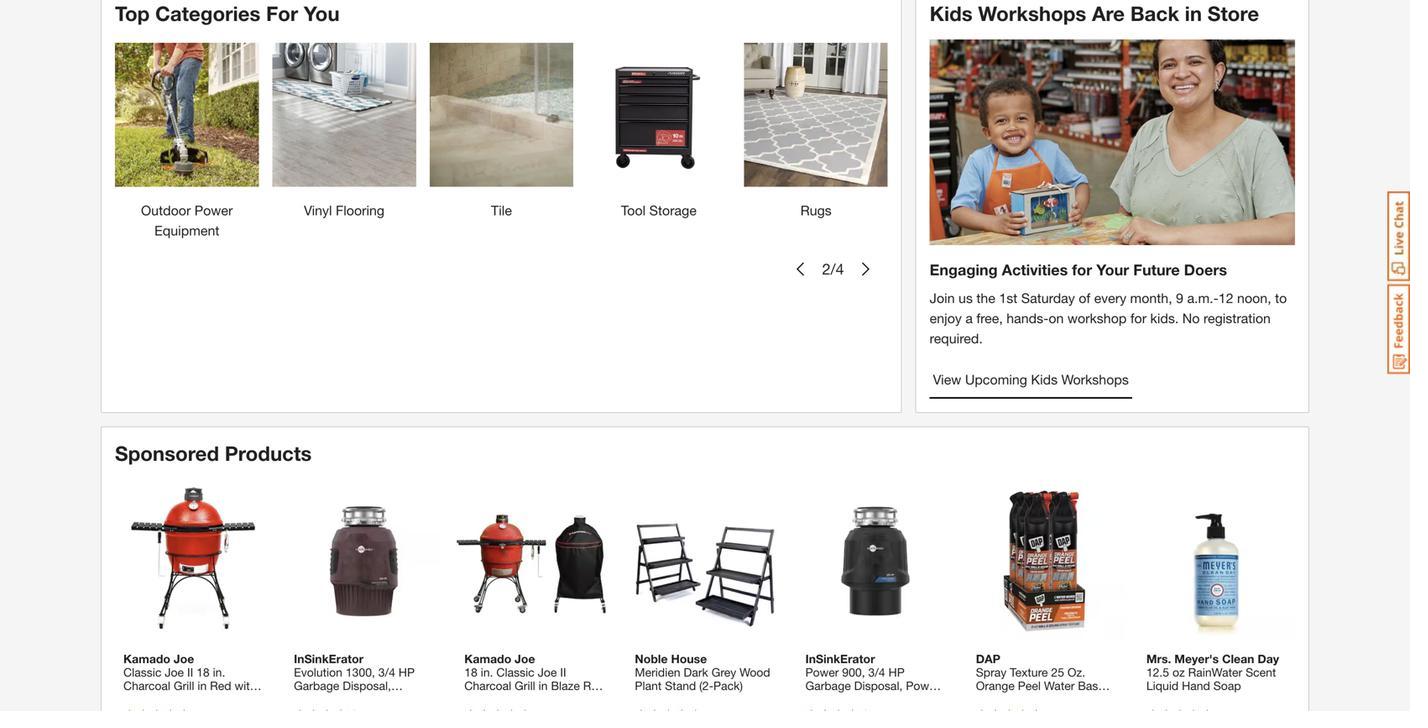 Task type: locate. For each thing, give the bounding box(es) containing it.
red
[[210, 679, 231, 693], [583, 679, 605, 693]]

0 horizontal spatial for
[[1072, 261, 1093, 279]]

1 horizontal spatial 3/4
[[869, 665, 886, 679]]

1 ez from the left
[[386, 692, 400, 706]]

plant
[[635, 679, 662, 693]]

texture
[[1010, 665, 1048, 679], [1010, 706, 1048, 711]]

workshop
[[1068, 310, 1127, 326]]

2 garbage from the left
[[806, 679, 851, 693]]

in for kamado joe classic joe ii 18 in. charcoal grill in red with cart, side shelves, grate gripper, and ash tool
[[198, 679, 207, 693]]

1 horizontal spatial 18
[[465, 665, 478, 679]]

0 horizontal spatial continuous
[[342, 706, 402, 711]]

1 18 from the left
[[197, 665, 210, 679]]

and right wall
[[1036, 692, 1056, 706]]

continuous inside insinkerator power 900, 3/4 hp garbage disposal, power series ez connect continuous feed f
[[806, 706, 866, 711]]

(2-
[[700, 679, 714, 693]]

in inside kamado joe 18 in. classic joe ii charcoal grill in blaze red + cover bundle
[[539, 679, 548, 693]]

ez right advanced
[[386, 692, 400, 706]]

grill
[[174, 679, 194, 693], [515, 679, 535, 693]]

series down 1300, at the bottom left of page
[[350, 692, 383, 706]]

tool left storage
[[621, 202, 646, 218]]

1 classic from the left
[[123, 665, 162, 679]]

2 classic from the left
[[497, 665, 535, 679]]

series
[[350, 692, 383, 706], [806, 692, 838, 706]]

red right blaze
[[583, 679, 605, 693]]

1 horizontal spatial in.
[[481, 665, 493, 679]]

vinyl
[[304, 202, 332, 218]]

+
[[465, 692, 472, 706]]

0 vertical spatial spray
[[976, 665, 1007, 679]]

grill inside kamado joe classic joe ii 18 in. charcoal grill in red with cart, side shelves, grate gripper, and ash tool
[[174, 679, 194, 693]]

2 grill from the left
[[515, 679, 535, 693]]

3/4 for 900,
[[869, 665, 886, 679]]

2 horizontal spatial in
[[1185, 1, 1202, 25]]

connect down 900,
[[859, 692, 904, 706]]

2 insinkerator from the left
[[806, 652, 875, 666]]

charcoal
[[123, 679, 170, 693], [465, 679, 512, 693]]

categories
[[155, 1, 261, 25]]

ez down 900,
[[842, 692, 856, 706]]

continuous for 900,
[[806, 706, 866, 711]]

0 horizontal spatial power
[[195, 202, 233, 218]]

texture up wall
[[1010, 665, 1048, 679]]

1 horizontal spatial ii
[[560, 665, 566, 679]]

2 3/4 from the left
[[869, 665, 886, 679]]

1 garbage from the left
[[294, 679, 339, 693]]

18 inside kamado joe 18 in. classic joe ii charcoal grill in blaze red + cover bundle
[[465, 665, 478, 679]]

kamado for 18
[[465, 652, 512, 666]]

classic up bundle
[[497, 665, 535, 679]]

series left feed
[[806, 692, 838, 706]]

1 vertical spatial tool
[[215, 706, 236, 711]]

ez for 900,
[[842, 692, 856, 706]]

1 horizontal spatial kamado
[[465, 652, 512, 666]]

charcoal inside kamado joe classic joe ii 18 in. charcoal grill in red with cart, side shelves, grate gripper, and ash tool
[[123, 679, 170, 693]]

classic joe ii 18 in. charcoal grill in red with cart, side shelves, grate gripper, and ash tool image
[[115, 483, 272, 640]]

0 horizontal spatial red
[[210, 679, 231, 693]]

0 horizontal spatial series
[[350, 692, 383, 706]]

joe
[[174, 652, 194, 666], [515, 652, 535, 666], [165, 665, 184, 679], [538, 665, 557, 679]]

connect down evolution
[[294, 706, 339, 711]]

blaze
[[551, 679, 580, 693]]

scent
[[1246, 665, 1277, 679]]

1 in. from the left
[[213, 665, 225, 679]]

red inside kamado joe classic joe ii 18 in. charcoal grill in red with cart, side shelves, grate gripper, and ash tool
[[210, 679, 231, 693]]

upcoming
[[965, 371, 1028, 387]]

2 series from the left
[[806, 692, 838, 706]]

2 red from the left
[[583, 679, 605, 693]]

in up ash
[[198, 679, 207, 693]]

1 horizontal spatial ez
[[842, 692, 856, 706]]

3/4 right 900,
[[869, 665, 886, 679]]

0 horizontal spatial 18
[[197, 665, 210, 679]]

ash
[[192, 706, 212, 711]]

insinkerator inside "insinkerator evolution 1300, 3/4 hp garbage disposal, advanced series ez connect continuous f"
[[294, 652, 364, 666]]

18 up shelves,
[[197, 665, 210, 679]]

1 horizontal spatial garbage
[[806, 679, 851, 693]]

3/4 right 1300, at the bottom left of page
[[378, 665, 395, 679]]

tool
[[621, 202, 646, 218], [215, 706, 236, 711]]

sponsored products
[[115, 441, 312, 465]]

garbage right wood
[[806, 679, 851, 693]]

spray down water
[[1051, 706, 1082, 711]]

oz
[[1173, 665, 1185, 679]]

in. left with
[[213, 665, 225, 679]]

1 insinkerator from the left
[[294, 652, 364, 666]]

connect
[[859, 692, 904, 706], [294, 706, 339, 711]]

1 series from the left
[[350, 692, 383, 706]]

1 horizontal spatial classic
[[497, 665, 535, 679]]

grate
[[227, 692, 256, 706]]

every
[[1094, 290, 1127, 306]]

1 horizontal spatial continuous
[[806, 706, 866, 711]]

power up the equipment
[[195, 202, 233, 218]]

continuous
[[342, 706, 402, 711], [806, 706, 866, 711]]

1 disposal, from the left
[[343, 679, 391, 693]]

noble house meridien dark grey wood plant stand (2-pack)
[[635, 652, 770, 693]]

1 vertical spatial texture
[[1010, 706, 1048, 711]]

continuous down 1300, at the bottom left of page
[[342, 706, 402, 711]]

kids workshops image
[[930, 39, 1295, 245]]

kamado inside kamado joe 18 in. classic joe ii charcoal grill in blaze red + cover bundle
[[465, 652, 512, 666]]

kamado up cart,
[[123, 652, 170, 666]]

for
[[266, 1, 298, 25]]

workshops down workshop
[[1062, 371, 1129, 387]]

1300,
[[346, 665, 375, 679]]

cart,
[[123, 692, 149, 706]]

hand
[[1182, 679, 1211, 693]]

0 vertical spatial kids
[[930, 1, 973, 25]]

tool storage link
[[587, 43, 731, 220]]

1 horizontal spatial charcoal
[[465, 679, 512, 693]]

1 horizontal spatial insinkerator
[[806, 652, 875, 666]]

1 horizontal spatial connect
[[859, 692, 904, 706]]

connect inside "insinkerator evolution 1300, 3/4 hp garbage disposal, advanced series ez connect continuous f"
[[294, 706, 339, 711]]

for down month,
[[1131, 310, 1147, 326]]

0 horizontal spatial garbage
[[294, 679, 339, 693]]

1 vertical spatial kids
[[1031, 371, 1058, 387]]

2 ii from the left
[[560, 665, 566, 679]]

2 continuous from the left
[[806, 706, 866, 711]]

of
[[1079, 290, 1091, 306]]

series inside insinkerator power 900, 3/4 hp garbage disposal, power series ez connect continuous feed f
[[806, 692, 838, 706]]

0 horizontal spatial in.
[[213, 665, 225, 679]]

disposal, for 1300,
[[343, 679, 391, 693]]

spray
[[976, 665, 1007, 679], [1051, 706, 1082, 711]]

grill inside kamado joe 18 in. classic joe ii charcoal grill in blaze red + cover bundle
[[515, 679, 535, 693]]

2 ez from the left
[[842, 692, 856, 706]]

classic up cart,
[[123, 665, 162, 679]]

2 charcoal from the left
[[465, 679, 512, 693]]

1 horizontal spatial disposal,
[[854, 679, 903, 693]]

hp inside "insinkerator evolution 1300, 3/4 hp garbage disposal, advanced series ez connect continuous f"
[[399, 665, 415, 679]]

continuous down 900,
[[806, 706, 866, 711]]

red left with
[[210, 679, 231, 693]]

disposal, inside "insinkerator evolution 1300, 3/4 hp garbage disposal, advanced series ez connect continuous f"
[[343, 679, 391, 693]]

ii inside kamado joe 18 in. classic joe ii charcoal grill in blaze red + cover bundle
[[560, 665, 566, 679]]

connect inside insinkerator power 900, 3/4 hp garbage disposal, power series ez connect continuous feed f
[[859, 692, 904, 706]]

kids
[[930, 1, 973, 25], [1031, 371, 1058, 387]]

1 horizontal spatial for
[[1131, 310, 1147, 326]]

0 horizontal spatial classic
[[123, 665, 162, 679]]

1 horizontal spatial kids
[[1031, 371, 1058, 387]]

power inside the outdoor power equipment
[[195, 202, 233, 218]]

insinkerator for power
[[806, 652, 875, 666]]

1 charcoal from the left
[[123, 679, 170, 693]]

bundle
[[509, 692, 546, 706]]

tile
[[491, 202, 512, 218]]

store
[[1208, 1, 1259, 25]]

insinkerator for evolution
[[294, 652, 364, 666]]

0 vertical spatial for
[[1072, 261, 1093, 279]]

0 horizontal spatial ii
[[187, 665, 193, 679]]

1 vertical spatial workshops
[[1062, 371, 1129, 387]]

0 horizontal spatial ez
[[386, 692, 400, 706]]

18
[[197, 665, 210, 679], [465, 665, 478, 679]]

1 horizontal spatial power
[[806, 665, 839, 679]]

for up of at the top
[[1072, 261, 1093, 279]]

rainwater
[[1189, 665, 1243, 679]]

insinkerator up feed
[[806, 652, 875, 666]]

2 hp from the left
[[889, 665, 905, 679]]

1 horizontal spatial spray
[[1051, 706, 1082, 711]]

tool right ash
[[215, 706, 236, 711]]

hp up feed
[[889, 665, 905, 679]]

your
[[1097, 261, 1130, 279]]

tile link
[[430, 43, 574, 220]]

connect for advanced
[[294, 706, 339, 711]]

previous slide image
[[794, 262, 807, 276]]

orange
[[976, 679, 1015, 693]]

hp for 1300,
[[399, 665, 415, 679]]

evolution
[[294, 665, 343, 679]]

grill right cover at the bottom left of the page
[[515, 679, 535, 693]]

1 ii from the left
[[187, 665, 193, 679]]

0 horizontal spatial hp
[[399, 665, 415, 679]]

1 horizontal spatial tool
[[621, 202, 646, 218]]

top categories for you
[[115, 1, 340, 25]]

18 up +
[[465, 665, 478, 679]]

spray up in-
[[976, 665, 1007, 679]]

doers
[[1184, 261, 1228, 279]]

month,
[[1131, 290, 1173, 306]]

stand
[[665, 679, 696, 693]]

garbage inside "insinkerator evolution 1300, 3/4 hp garbage disposal, advanced series ez connect continuous f"
[[294, 679, 339, 693]]

1 horizontal spatial in
[[539, 679, 548, 693]]

2 / 4
[[822, 260, 844, 278]]

0 horizontal spatial and
[[168, 706, 188, 711]]

garbage for evolution
[[294, 679, 339, 693]]

gripper,
[[123, 706, 165, 711]]

based
[[1078, 679, 1112, 693]]

2 disposal, from the left
[[854, 679, 903, 693]]

1 horizontal spatial red
[[583, 679, 605, 693]]

and left ash
[[168, 706, 188, 711]]

charcoal inside kamado joe 18 in. classic joe ii charcoal grill in blaze red + cover bundle
[[465, 679, 512, 693]]

0 horizontal spatial kamado
[[123, 652, 170, 666]]

2 in. from the left
[[481, 665, 493, 679]]

3/4 inside insinkerator power 900, 3/4 hp garbage disposal, power series ez connect continuous feed f
[[869, 665, 886, 679]]

ceiling
[[1059, 692, 1095, 706]]

1 horizontal spatial hp
[[889, 665, 905, 679]]

vinyl flooring image
[[272, 43, 416, 187]]

in left blaze
[[539, 679, 548, 693]]

continuous inside "insinkerator evolution 1300, 3/4 hp garbage disposal, advanced series ez connect continuous f"
[[342, 706, 402, 711]]

ez inside insinkerator power 900, 3/4 hp garbage disposal, power series ez connect continuous feed f
[[842, 692, 856, 706]]

power
[[195, 202, 233, 218], [806, 665, 839, 679], [906, 679, 940, 693]]

texture down 'peel'
[[1010, 706, 1048, 711]]

0 horizontal spatial disposal,
[[343, 679, 391, 693]]

3/4 inside "insinkerator evolution 1300, 3/4 hp garbage disposal, advanced series ez connect continuous f"
[[378, 665, 395, 679]]

disposal, up feed
[[854, 679, 903, 693]]

power for equipment
[[195, 202, 233, 218]]

house
[[671, 652, 707, 666]]

in. up cover at the bottom left of the page
[[481, 665, 493, 679]]

top
[[115, 1, 150, 25]]

disposal, inside insinkerator power 900, 3/4 hp garbage disposal, power series ez connect continuous feed f
[[854, 679, 903, 693]]

1 vertical spatial spray
[[1051, 706, 1082, 711]]

garbage inside insinkerator power 900, 3/4 hp garbage disposal, power series ez connect continuous feed f
[[806, 679, 851, 693]]

kamado inside kamado joe classic joe ii 18 in. charcoal grill in red with cart, side shelves, grate gripper, and ash tool
[[123, 652, 170, 666]]

in inside kamado joe classic joe ii 18 in. charcoal grill in red with cart, side shelves, grate gripper, and ash tool
[[198, 679, 207, 693]]

workshops left the are
[[978, 1, 1087, 25]]

grill for classic
[[515, 679, 535, 693]]

series inside "insinkerator evolution 1300, 3/4 hp garbage disposal, advanced series ez connect continuous f"
[[350, 692, 383, 706]]

and inside dap spray texture 25 oz. orange peel water based 2-in-1 wall and ceiling white texture spray w
[[1036, 692, 1056, 706]]

required.
[[930, 330, 983, 346]]

0 horizontal spatial connect
[[294, 706, 339, 711]]

evolution 1300, 3/4 hp garbage disposal, advanced series ez connect continuous feed food waste disposer image
[[286, 483, 443, 640]]

outdoor power equipment image
[[115, 43, 259, 187]]

1 red from the left
[[210, 679, 231, 693]]

ez
[[386, 692, 400, 706], [842, 692, 856, 706]]

charcoal left blaze
[[465, 679, 512, 693]]

live chat image
[[1388, 191, 1411, 281]]

garbage
[[294, 679, 339, 693], [806, 679, 851, 693]]

for inside join us the 1st saturday of every month, 9 a.m.-12 noon, to enjoy a free, hands-on workshop for kids. no registration required.
[[1131, 310, 1147, 326]]

0 horizontal spatial in
[[198, 679, 207, 693]]

meyer's
[[1175, 652, 1219, 666]]

charcoal for side
[[123, 679, 170, 693]]

in right back
[[1185, 1, 1202, 25]]

hp inside insinkerator power 900, 3/4 hp garbage disposal, power series ez connect continuous feed f
[[889, 665, 905, 679]]

0 horizontal spatial grill
[[174, 679, 194, 693]]

insinkerator inside insinkerator power 900, 3/4 hp garbage disposal, power series ez connect continuous feed f
[[806, 652, 875, 666]]

1 horizontal spatial and
[[1036, 692, 1056, 706]]

garbage left 1300, at the bottom left of page
[[294, 679, 339, 693]]

insinkerator up advanced
[[294, 652, 364, 666]]

classic inside kamado joe classic joe ii 18 in. charcoal grill in red with cart, side shelves, grate gripper, and ash tool
[[123, 665, 162, 679]]

1 3/4 from the left
[[378, 665, 395, 679]]

0 vertical spatial workshops
[[978, 1, 1087, 25]]

spray texture 25 oz. orange peel water based 2-in-1 wall and ceiling white texture spray with aim tech nozzle (6-pack) image
[[968, 483, 1125, 640]]

future
[[1134, 261, 1180, 279]]

liquid
[[1147, 679, 1179, 693]]

ez inside "insinkerator evolution 1300, 3/4 hp garbage disposal, advanced series ez connect continuous f"
[[386, 692, 400, 706]]

power 900, 3/4 hp garbage disposal, power series ez connect continuous feed food waste disposer image
[[797, 483, 954, 640]]

3/4
[[378, 665, 395, 679], [869, 665, 886, 679]]

1 continuous from the left
[[342, 706, 402, 711]]

0 vertical spatial texture
[[1010, 665, 1048, 679]]

2 kamado from the left
[[465, 652, 512, 666]]

cover
[[475, 692, 506, 706]]

view upcoming kids workshops
[[933, 371, 1129, 387]]

hp right 1300, at the bottom left of page
[[399, 665, 415, 679]]

power left 900,
[[806, 665, 839, 679]]

1 vertical spatial for
[[1131, 310, 1147, 326]]

0 horizontal spatial 3/4
[[378, 665, 395, 679]]

/
[[831, 260, 836, 278]]

disposal,
[[343, 679, 391, 693], [854, 679, 903, 693]]

1 kamado from the left
[[123, 652, 170, 666]]

0 vertical spatial tool
[[621, 202, 646, 218]]

1 hp from the left
[[399, 665, 415, 679]]

classic
[[123, 665, 162, 679], [497, 665, 535, 679]]

grill for ii
[[174, 679, 194, 693]]

900,
[[842, 665, 865, 679]]

kamado up cover at the bottom left of the page
[[465, 652, 512, 666]]

tool inside kamado joe classic joe ii 18 in. charcoal grill in red with cart, side shelves, grate gripper, and ash tool
[[215, 706, 236, 711]]

1 grill from the left
[[174, 679, 194, 693]]

0 horizontal spatial insinkerator
[[294, 652, 364, 666]]

2 18 from the left
[[465, 665, 478, 679]]

ii inside kamado joe classic joe ii 18 in. charcoal grill in red with cart, side shelves, grate gripper, and ash tool
[[187, 665, 193, 679]]

1 horizontal spatial grill
[[515, 679, 535, 693]]

0 horizontal spatial tool
[[215, 706, 236, 711]]

0 horizontal spatial charcoal
[[123, 679, 170, 693]]

series for 900,
[[806, 692, 838, 706]]

outdoor
[[141, 202, 191, 218]]

disposal, right evolution
[[343, 679, 391, 693]]

charcoal up "gripper,"
[[123, 679, 170, 693]]

1 horizontal spatial series
[[806, 692, 838, 706]]

wall
[[1011, 692, 1033, 706]]

power left '2-' on the bottom right of page
[[906, 679, 940, 693]]

join us the 1st saturday of every month, 9 a.m.-12 noon, to enjoy a free, hands-on workshop for kids. no registration required.
[[930, 290, 1287, 346]]

grill up ash
[[174, 679, 194, 693]]

back
[[1131, 1, 1180, 25]]



Task type: describe. For each thing, give the bounding box(es) containing it.
advanced
[[294, 692, 347, 706]]

mrs. meyer's clean day 12.5 oz rainwater scent liquid hand soap
[[1147, 652, 1280, 693]]

day
[[1258, 652, 1280, 666]]

3/4 for 1300,
[[378, 665, 395, 679]]

no
[[1183, 310, 1200, 326]]

in-
[[987, 692, 1001, 706]]

on
[[1049, 310, 1064, 326]]

vinyl flooring
[[304, 202, 385, 218]]

connect for power
[[859, 692, 904, 706]]

peel
[[1018, 679, 1041, 693]]

4
[[836, 260, 844, 278]]

classic inside kamado joe 18 in. classic joe ii charcoal grill in blaze red + cover bundle
[[497, 665, 535, 679]]

kamado joe classic joe ii 18 in. charcoal grill in red with cart, side shelves, grate gripper, and ash tool
[[123, 652, 256, 711]]

continuous for 1300,
[[342, 706, 402, 711]]

0 horizontal spatial spray
[[976, 665, 1007, 679]]

storage
[[650, 202, 697, 218]]

insinkerator evolution 1300, 3/4 hp garbage disposal, advanced series ez connect continuous f
[[294, 652, 432, 711]]

feedback link image
[[1388, 284, 1411, 374]]

12
[[1219, 290, 1234, 306]]

kids workshops are back in store
[[930, 1, 1259, 25]]

a.m.-
[[1188, 290, 1219, 306]]

join
[[930, 290, 955, 306]]

water
[[1044, 679, 1075, 693]]

hands-
[[1007, 310, 1049, 326]]

enjoy
[[930, 310, 962, 326]]

garbage for power
[[806, 679, 851, 693]]

with
[[235, 679, 256, 693]]

flooring
[[336, 202, 385, 218]]

wood
[[740, 665, 770, 679]]

rugs image
[[744, 43, 888, 187]]

vinyl flooring link
[[272, 43, 416, 220]]

view
[[933, 371, 962, 387]]

ez for 1300,
[[386, 692, 400, 706]]

meridien dark grey wood plant stand (2-pack) image
[[627, 483, 784, 640]]

0 horizontal spatial kids
[[930, 1, 973, 25]]

in. inside kamado joe 18 in. classic joe ii charcoal grill in blaze red + cover bundle
[[481, 665, 493, 679]]

and inside kamado joe classic joe ii 18 in. charcoal grill in red with cart, side shelves, grate gripper, and ash tool
[[168, 706, 188, 711]]

noble
[[635, 652, 668, 666]]

sponsored
[[115, 441, 219, 465]]

in. inside kamado joe classic joe ii 18 in. charcoal grill in red with cart, side shelves, grate gripper, and ash tool
[[213, 665, 225, 679]]

dap
[[976, 652, 1001, 666]]

1
[[1001, 692, 1008, 706]]

engaging
[[930, 261, 998, 279]]

shelves,
[[179, 692, 224, 706]]

oz.
[[1068, 665, 1086, 679]]

side
[[152, 692, 176, 706]]

next slide image
[[859, 262, 873, 276]]

the
[[977, 290, 996, 306]]

noon,
[[1238, 290, 1272, 306]]

2 horizontal spatial power
[[906, 679, 940, 693]]

saturday
[[1022, 290, 1075, 306]]

pack)
[[714, 679, 743, 693]]

view upcoming kids workshops link
[[930, 362, 1133, 399]]

rugs
[[801, 202, 832, 218]]

registration
[[1204, 310, 1271, 326]]

power for 900,
[[806, 665, 839, 679]]

equipment
[[154, 222, 219, 238]]

9
[[1176, 290, 1184, 306]]

hp for 900,
[[889, 665, 905, 679]]

charcoal for cover
[[465, 679, 512, 693]]

series for 1300,
[[350, 692, 383, 706]]

rugs link
[[744, 43, 888, 220]]

1st
[[999, 290, 1018, 306]]

a
[[966, 310, 973, 326]]

clean
[[1223, 652, 1255, 666]]

mrs.
[[1147, 652, 1172, 666]]

2
[[822, 260, 831, 278]]

free,
[[977, 310, 1003, 326]]

soap
[[1214, 679, 1241, 693]]

tool storage image
[[587, 43, 731, 187]]

insinkerator power 900, 3/4 hp garbage disposal, power series ez connect continuous feed f
[[806, 652, 940, 711]]

12.5
[[1147, 665, 1170, 679]]

kamado for classic
[[123, 652, 170, 666]]

feed
[[869, 706, 896, 711]]

in for kamado joe 18 in. classic joe ii charcoal grill in blaze red + cover bundle
[[539, 679, 548, 693]]

18 inside kamado joe classic joe ii 18 in. charcoal grill in red with cart, side shelves, grate gripper, and ash tool
[[197, 665, 210, 679]]

activities
[[1002, 261, 1068, 279]]

meridien
[[635, 665, 681, 679]]

tile image
[[430, 43, 574, 187]]

to
[[1275, 290, 1287, 306]]

outdoor power equipment
[[141, 202, 233, 238]]

us
[[959, 290, 973, 306]]

red inside kamado joe 18 in. classic joe ii charcoal grill in blaze red + cover bundle
[[583, 679, 605, 693]]

outdoor power equipment link
[[115, 43, 259, 240]]

white
[[976, 706, 1006, 711]]

kids.
[[1151, 310, 1179, 326]]

12.5 oz rainwater scent liquid hand soap image
[[1138, 483, 1295, 640]]

25
[[1052, 665, 1065, 679]]

grey
[[712, 665, 737, 679]]

2-
[[976, 692, 987, 706]]

engaging activities for your future doers
[[930, 261, 1228, 279]]

are
[[1092, 1, 1125, 25]]

products
[[225, 441, 312, 465]]

18 in. classic joe ii charcoal grill in blaze red + cover bundle image
[[456, 483, 613, 640]]

disposal, for 900,
[[854, 679, 903, 693]]



Task type: vqa. For each thing, say whether or not it's contained in the screenshot.
RainWater
yes



